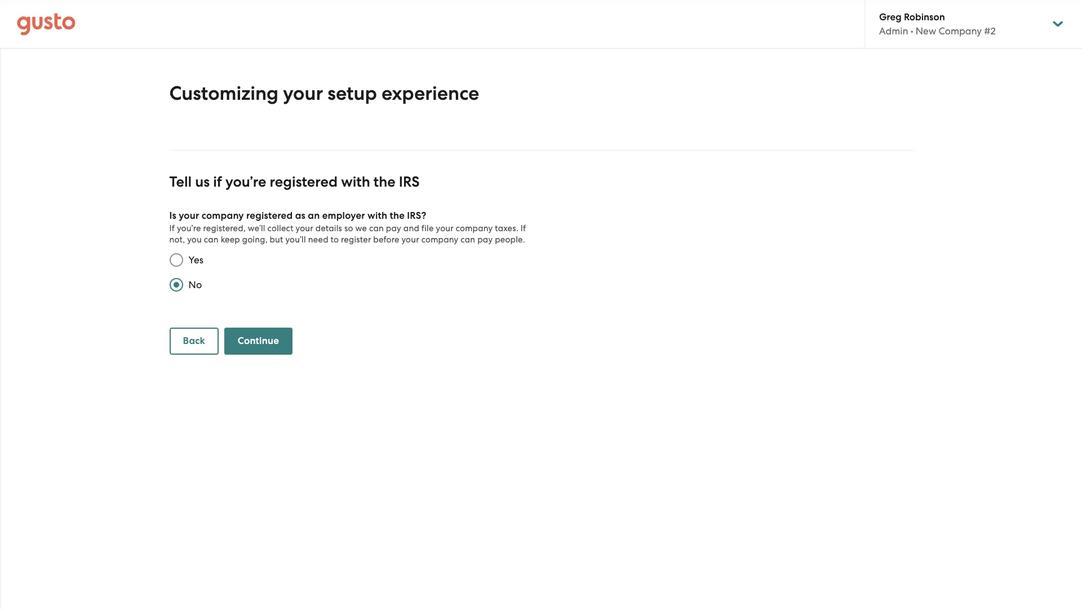 Task type: vqa. For each thing, say whether or not it's contained in the screenshot.
• on the right of page
yes



Task type: locate. For each thing, give the bounding box(es) containing it.
1 horizontal spatial you're
[[226, 173, 266, 191]]

as
[[295, 210, 306, 222]]

2 if from the left
[[521, 223, 526, 233]]

can right you at the left of page
[[204, 235, 219, 245]]

1 horizontal spatial if
[[521, 223, 526, 233]]

0 horizontal spatial pay
[[386, 223, 402, 233]]

Yes radio
[[164, 248, 189, 272]]

you're right if
[[226, 173, 266, 191]]

you're up you at the left of page
[[177, 223, 201, 233]]

you're
[[226, 173, 266, 191], [177, 223, 201, 233]]

robinson
[[905, 11, 946, 23]]

setup
[[328, 82, 377, 105]]

keep
[[221, 235, 240, 245]]

people.
[[495, 235, 525, 245]]

collect
[[268, 223, 294, 233]]

company left taxes.
[[456, 223, 493, 233]]

customizing your setup experience
[[169, 82, 480, 105]]

can up before
[[369, 223, 384, 233]]

company
[[939, 25, 983, 37]]

experience
[[382, 82, 480, 105]]

0 horizontal spatial you're
[[177, 223, 201, 233]]

with up employer
[[341, 173, 370, 191]]

so
[[345, 223, 353, 233]]

before
[[374, 235, 400, 245]]

registered up collect
[[246, 210, 293, 222]]

with
[[341, 173, 370, 191], [368, 210, 388, 222]]

admin
[[880, 25, 909, 37]]

registered up as
[[270, 173, 338, 191]]

company
[[202, 210, 244, 222], [456, 223, 493, 233], [422, 235, 459, 245]]

if
[[213, 173, 222, 191]]

can
[[369, 223, 384, 233], [204, 235, 219, 245], [461, 235, 476, 245]]

registered
[[270, 173, 338, 191], [246, 210, 293, 222]]

yes
[[189, 254, 204, 266]]

1 vertical spatial the
[[390, 210, 405, 222]]

1 vertical spatial you're
[[177, 223, 201, 233]]

1 vertical spatial pay
[[478, 235, 493, 245]]

your
[[283, 82, 323, 105], [179, 210, 199, 222], [296, 223, 314, 233], [436, 223, 454, 233], [402, 235, 419, 245]]

your left the setup
[[283, 82, 323, 105]]

continue
[[238, 335, 279, 347]]

if right taxes.
[[521, 223, 526, 233]]

company down file
[[422, 235, 459, 245]]

going,
[[242, 235, 268, 245]]

is your company registered as an employer with the irs? if you're registered, we'll collect your details so we can pay and file your company taxes. if not, you can keep going, but you'll need to register before your company can pay people.
[[169, 210, 526, 245]]

2 vertical spatial company
[[422, 235, 459, 245]]

you're inside is your company registered as an employer with the irs? if you're registered, we'll collect your details so we can pay and file your company taxes. if not, you can keep going, but you'll need to register before your company can pay people.
[[177, 223, 201, 233]]

pay
[[386, 223, 402, 233], [478, 235, 493, 245]]

pay left "people."
[[478, 235, 493, 245]]

your right file
[[436, 223, 454, 233]]

0 vertical spatial registered
[[270, 173, 338, 191]]

the up and
[[390, 210, 405, 222]]

file
[[422, 223, 434, 233]]

if up not,
[[169, 223, 175, 233]]

•
[[911, 25, 914, 37]]

can left "people."
[[461, 235, 476, 245]]

new
[[916, 25, 937, 37]]

us
[[195, 173, 210, 191]]

with up before
[[368, 210, 388, 222]]

1 if from the left
[[169, 223, 175, 233]]

0 vertical spatial company
[[202, 210, 244, 222]]

pay up before
[[386, 223, 402, 233]]

0 vertical spatial you're
[[226, 173, 266, 191]]

but
[[270, 235, 283, 245]]

No radio
[[164, 272, 189, 297]]

the left irs
[[374, 173, 396, 191]]

0 vertical spatial pay
[[386, 223, 402, 233]]

register
[[341, 235, 371, 245]]

back button
[[169, 328, 219, 355]]

your down as
[[296, 223, 314, 233]]

the
[[374, 173, 396, 191], [390, 210, 405, 222]]

company up registered,
[[202, 210, 244, 222]]

continue button
[[224, 328, 293, 355]]

1 vertical spatial registered
[[246, 210, 293, 222]]

need
[[308, 235, 329, 245]]

0 horizontal spatial if
[[169, 223, 175, 233]]

if
[[169, 223, 175, 233], [521, 223, 526, 233]]

greg
[[880, 11, 902, 23]]

1 vertical spatial with
[[368, 210, 388, 222]]

tell us if you're registered with the irs
[[169, 173, 420, 191]]

1 horizontal spatial can
[[369, 223, 384, 233]]



Task type: describe. For each thing, give the bounding box(es) containing it.
you'll
[[286, 235, 306, 245]]

irs
[[399, 173, 420, 191]]

home image
[[17, 13, 76, 35]]

0 vertical spatial with
[[341, 173, 370, 191]]

the inside is your company registered as an employer with the irs? if you're registered, we'll collect your details so we can pay and file your company taxes. if not, you can keep going, but you'll need to register before your company can pay people.
[[390, 210, 405, 222]]

irs?
[[407, 210, 427, 222]]

2 horizontal spatial can
[[461, 235, 476, 245]]

1 vertical spatial company
[[456, 223, 493, 233]]

your down and
[[402, 235, 419, 245]]

you
[[187, 235, 202, 245]]

1 horizontal spatial pay
[[478, 235, 493, 245]]

not,
[[169, 235, 185, 245]]

registered,
[[203, 223, 246, 233]]

your right is
[[179, 210, 199, 222]]

details
[[316, 223, 342, 233]]

tell
[[169, 173, 192, 191]]

0 horizontal spatial can
[[204, 235, 219, 245]]

employer
[[322, 210, 365, 222]]

0 vertical spatial the
[[374, 173, 396, 191]]

and
[[404, 223, 420, 233]]

we
[[356, 223, 367, 233]]

we'll
[[248, 223, 265, 233]]

taxes.
[[495, 223, 519, 233]]

to
[[331, 235, 339, 245]]

greg robinson admin • new company #2
[[880, 11, 996, 37]]

#2
[[985, 25, 996, 37]]

an
[[308, 210, 320, 222]]

with inside is your company registered as an employer with the irs? if you're registered, we'll collect your details so we can pay and file your company taxes. if not, you can keep going, but you'll need to register before your company can pay people.
[[368, 210, 388, 222]]

registered inside is your company registered as an employer with the irs? if you're registered, we'll collect your details so we can pay and file your company taxes. if not, you can keep going, but you'll need to register before your company can pay people.
[[246, 210, 293, 222]]

no
[[189, 279, 202, 290]]

customizing
[[169, 82, 279, 105]]

back
[[183, 335, 205, 347]]

is
[[169, 210, 177, 222]]



